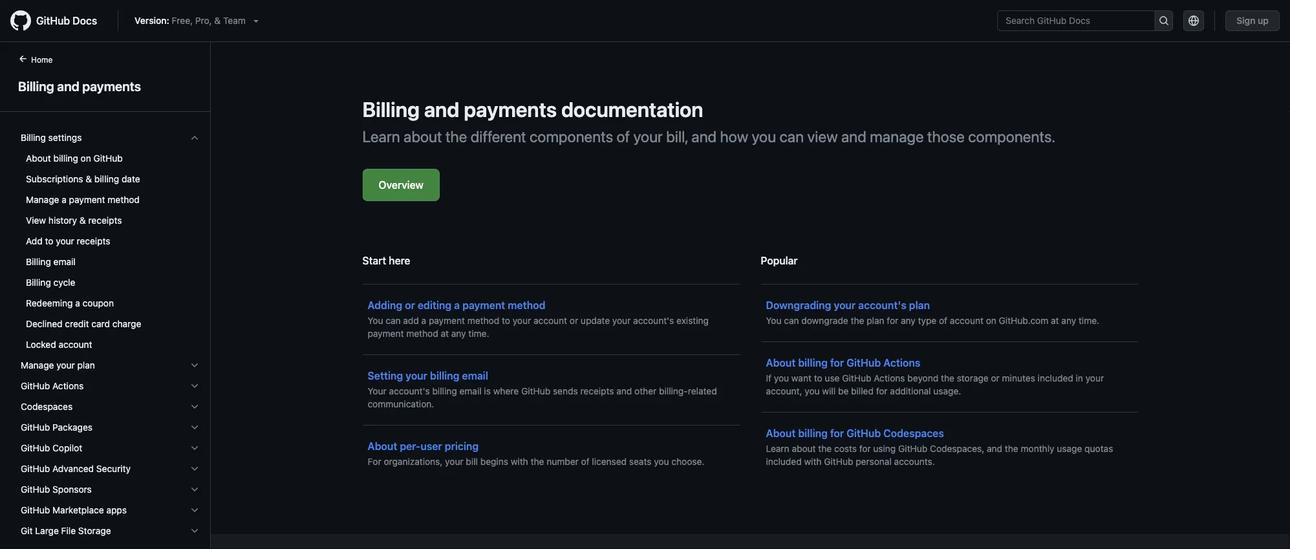 Task type: vqa. For each thing, say whether or not it's contained in the screenshot.
the a inside the Setting up a C# (.NET) project for GitHub Codespaces
no



Task type: locate. For each thing, give the bounding box(es) containing it.
any
[[901, 315, 916, 326], [1062, 315, 1076, 326], [451, 328, 466, 339]]

sc 9kayk9 0 image inside billing settings dropdown button
[[190, 133, 200, 143]]

of inside downgrading your account's plan you can downgrade the plan for any type of account on github.com at any time.
[[939, 315, 948, 326]]

1 vertical spatial of
[[939, 315, 948, 326]]

seats
[[629, 456, 652, 467]]

github inside setting your billing email your account's billing email is where github sends receipts and other billing-related communication.
[[521, 386, 551, 397]]

can down the downgrading
[[784, 315, 799, 326]]

sc 9kayk9 0 image inside github copilot dropdown button
[[190, 443, 200, 453]]

your
[[634, 127, 663, 146], [56, 236, 74, 246], [834, 299, 856, 311], [513, 315, 531, 326], [612, 315, 631, 326], [56, 360, 75, 371], [406, 370, 428, 382], [1086, 373, 1104, 384], [445, 456, 464, 467]]

learn up overview
[[363, 127, 400, 146]]

sc 9kayk9 0 image inside manage your plan "dropdown button"
[[190, 360, 200, 371]]

a up history on the top left
[[62, 194, 67, 205]]

payment
[[69, 194, 105, 205], [463, 299, 505, 311], [429, 315, 465, 326], [368, 328, 404, 339]]

about billing on github
[[26, 153, 123, 164]]

actions
[[884, 357, 921, 369], [874, 373, 905, 384], [52, 381, 84, 391]]

on inside billing and payments element
[[81, 153, 91, 164]]

any right github.com
[[1062, 315, 1076, 326]]

0 vertical spatial receipts
[[88, 215, 122, 226]]

1 billing settings element from the top
[[10, 127, 210, 355]]

method
[[108, 194, 140, 205], [508, 299, 546, 311], [467, 315, 499, 326], [406, 328, 438, 339]]

0 horizontal spatial of
[[581, 456, 590, 467]]

1 horizontal spatial of
[[617, 127, 630, 146]]

1 horizontal spatial at
[[1051, 315, 1059, 326]]

for up the personal
[[859, 443, 871, 454]]

2 vertical spatial to
[[814, 373, 823, 384]]

1 horizontal spatial with
[[804, 456, 822, 467]]

billing inside dropdown button
[[21, 132, 46, 143]]

sc 9kayk9 0 image for advanced
[[190, 464, 200, 474]]

1 vertical spatial or
[[570, 315, 578, 326]]

1 horizontal spatial you
[[766, 315, 782, 326]]

0 horizontal spatial at
[[441, 328, 449, 339]]

sc 9kayk9 0 image inside github sponsors dropdown button
[[190, 484, 200, 495]]

2 sc 9kayk9 0 image from the top
[[190, 402, 200, 412]]

1 vertical spatial learn
[[766, 443, 790, 454]]

view history & receipts link
[[16, 210, 205, 231]]

1 vertical spatial &
[[86, 174, 92, 184]]

add
[[403, 315, 419, 326]]

billing inside about billing for github actions if you want to use github actions beyond the storage or minutes included in your account, you will be billed for additional usage.
[[798, 357, 828, 369]]

time. up is
[[469, 328, 489, 339]]

account right type
[[950, 315, 984, 326]]

0 horizontal spatial about
[[404, 127, 442, 146]]

0 horizontal spatial on
[[81, 153, 91, 164]]

editing
[[418, 299, 452, 311]]

on left github.com
[[986, 315, 997, 326]]

billing and payments element
[[0, 52, 211, 549]]

sc 9kayk9 0 image for marketplace
[[190, 505, 200, 516]]

1 vertical spatial time.
[[469, 328, 489, 339]]

payments inside the billing and payments documentation learn about the different components of your bill, and how you can view and manage those components.
[[464, 97, 557, 122]]

1 horizontal spatial account's
[[633, 315, 674, 326]]

1 horizontal spatial codespaces
[[884, 427, 944, 440]]

your inside the billing and payments documentation learn about the different components of your bill, and how you can view and manage those components.
[[634, 127, 663, 146]]

email up cycle
[[53, 256, 76, 267]]

the
[[446, 127, 467, 146], [851, 315, 864, 326], [941, 373, 955, 384], [818, 443, 832, 454], [1005, 443, 1019, 454], [531, 456, 544, 467]]

1 horizontal spatial on
[[986, 315, 997, 326]]

0 vertical spatial account's
[[859, 299, 907, 311]]

redeeming a coupon
[[26, 298, 114, 309]]

1 vertical spatial plan
[[867, 315, 885, 326]]

receipts down the view history & receipts link
[[77, 236, 110, 246]]

beyond
[[908, 373, 939, 384]]

sends
[[553, 386, 578, 397]]

git large file storage
[[21, 526, 111, 536]]

any inside adding or editing a payment method you can add a payment method to your account or update your account's existing payment method at any time.
[[451, 328, 466, 339]]

about billing for github codespaces learn about the costs for using github codespaces, and the monthly usage quotas included with github personal accounts.
[[766, 427, 1113, 467]]

the inside about billing for github actions if you want to use github actions beyond the storage or minutes included in your account, you will be billed for additional usage.
[[941, 373, 955, 384]]

2 vertical spatial of
[[581, 456, 590, 467]]

2 billing settings element from the top
[[10, 148, 210, 355]]

receipts for add to your receipts
[[77, 236, 110, 246]]

or left update
[[570, 315, 578, 326]]

billing settings element
[[10, 127, 210, 355], [10, 148, 210, 355]]

receipts inside the view history & receipts link
[[88, 215, 122, 226]]

your inside downgrading your account's plan you can downgrade the plan for any type of account on github.com at any time.
[[834, 299, 856, 311]]

plan right downgrade
[[867, 315, 885, 326]]

you down adding
[[368, 315, 383, 326]]

redeeming a coupon link
[[16, 293, 205, 314]]

update
[[581, 315, 610, 326]]

0 horizontal spatial account's
[[389, 386, 430, 397]]

2 horizontal spatial plan
[[909, 299, 930, 311]]

1 vertical spatial at
[[441, 328, 449, 339]]

billing inside the billing and payments documentation learn about the different components of your bill, and how you can view and manage those components.
[[363, 97, 420, 122]]

1 vertical spatial manage
[[21, 360, 54, 371]]

actions down manage your plan
[[52, 381, 84, 391]]

0 vertical spatial on
[[81, 153, 91, 164]]

2 you from the left
[[766, 315, 782, 326]]

with right begins
[[511, 456, 528, 467]]

components
[[530, 127, 613, 146]]

codespaces up "accounts."
[[884, 427, 944, 440]]

with inside about per-user pricing for organizations, your bill begins with the number of licensed seats you choose.
[[511, 456, 528, 467]]

billing for billing cycle
[[26, 277, 51, 288]]

2 vertical spatial receipts
[[581, 386, 614, 397]]

github
[[36, 15, 70, 27], [94, 153, 123, 164], [847, 357, 881, 369], [842, 373, 872, 384], [21, 381, 50, 391], [521, 386, 551, 397], [21, 422, 50, 433], [847, 427, 881, 440], [21, 443, 50, 453], [899, 443, 928, 454], [824, 456, 854, 467], [21, 463, 50, 474], [21, 484, 50, 495], [21, 505, 50, 516]]

can inside adding or editing a payment method you can add a payment method to your account or update your account's existing payment method at any time.
[[386, 315, 401, 326]]

1 vertical spatial account's
[[633, 315, 674, 326]]

github advanced security button
[[16, 459, 205, 479]]

2 vertical spatial or
[[991, 373, 1000, 384]]

0 vertical spatial payments
[[82, 78, 141, 93]]

2 horizontal spatial to
[[814, 373, 823, 384]]

0 vertical spatial manage
[[26, 194, 59, 205]]

sign up
[[1237, 15, 1269, 26]]

0 vertical spatial codespaces
[[21, 401, 73, 412]]

and inside about billing for github codespaces learn about the costs for using github codespaces, and the monthly usage quotas included with github personal accounts.
[[987, 443, 1003, 454]]

0 vertical spatial about
[[404, 127, 442, 146]]

manage your plan button
[[16, 355, 205, 376]]

billing
[[53, 153, 78, 164], [94, 174, 119, 184], [798, 357, 828, 369], [430, 370, 460, 382], [432, 386, 457, 397], [798, 427, 828, 440]]

1 vertical spatial receipts
[[77, 236, 110, 246]]

a
[[62, 194, 67, 205], [75, 298, 80, 309], [454, 299, 460, 311], [421, 315, 426, 326]]

to inside about billing for github actions if you want to use github actions beyond the storage or minutes included in your account, you will be billed for additional usage.
[[814, 373, 823, 384]]

of right number at the left bottom
[[581, 456, 590, 467]]

costs
[[834, 443, 857, 454]]

you right seats
[[654, 456, 669, 467]]

github marketplace apps button
[[16, 500, 205, 521]]

sign
[[1237, 15, 1256, 26]]

1 vertical spatial payments
[[464, 97, 557, 122]]

about inside about per-user pricing for organizations, your bill begins with the number of licensed seats you choose.
[[368, 440, 397, 452]]

1 vertical spatial included
[[766, 456, 802, 467]]

with left the personal
[[804, 456, 822, 467]]

2 vertical spatial plan
[[77, 360, 95, 371]]

choose.
[[672, 456, 705, 467]]

github inside dropdown button
[[21, 484, 50, 495]]

2 sc 9kayk9 0 image from the top
[[190, 360, 200, 371]]

0 horizontal spatial or
[[405, 299, 415, 311]]

1 with from the left
[[511, 456, 528, 467]]

0 vertical spatial at
[[1051, 315, 1059, 326]]

sc 9kayk9 0 image inside codespaces dropdown button
[[190, 402, 200, 412]]

history
[[48, 215, 77, 226]]

1 horizontal spatial or
[[570, 315, 578, 326]]

billing up want
[[798, 357, 828, 369]]

billing down about billing on github link
[[94, 174, 119, 184]]

3 sc 9kayk9 0 image from the top
[[190, 422, 200, 433]]

included inside about billing for github codespaces learn about the costs for using github codespaces, and the monthly usage quotas included with github personal accounts.
[[766, 456, 802, 467]]

payments up different
[[464, 97, 557, 122]]

& right history on the top left
[[79, 215, 86, 226]]

the left number at the left bottom
[[531, 456, 544, 467]]

sc 9kayk9 0 image inside the github marketplace apps dropdown button
[[190, 505, 200, 516]]

github sponsors button
[[16, 479, 205, 500]]

time. inside downgrading your account's plan you can downgrade the plan for any type of account on github.com at any time.
[[1079, 315, 1100, 326]]

0 horizontal spatial account
[[59, 339, 92, 350]]

plan down locked account link
[[77, 360, 95, 371]]

0 horizontal spatial with
[[511, 456, 528, 467]]

1 vertical spatial about
[[792, 443, 816, 454]]

1 horizontal spatial time.
[[1079, 315, 1100, 326]]

pricing
[[445, 440, 479, 452]]

4 sc 9kayk9 0 image from the top
[[190, 484, 200, 495]]

of for about per-user pricing
[[581, 456, 590, 467]]

any down editing
[[451, 328, 466, 339]]

4 sc 9kayk9 0 image from the top
[[190, 464, 200, 474]]

account down credit
[[59, 339, 92, 350]]

security
[[96, 463, 131, 474]]

sc 9kayk9 0 image for manage your plan
[[190, 360, 200, 371]]

adding
[[368, 299, 402, 311]]

advanced
[[52, 463, 94, 474]]

payment down editing
[[429, 315, 465, 326]]

or for adding
[[570, 315, 578, 326]]

2 horizontal spatial of
[[939, 315, 948, 326]]

3 sc 9kayk9 0 image from the top
[[190, 443, 200, 453]]

you inside about per-user pricing for organizations, your bill begins with the number of licensed seats you choose.
[[654, 456, 669, 467]]

for left type
[[887, 315, 899, 326]]

home link
[[13, 54, 73, 67]]

about
[[404, 127, 442, 146], [792, 443, 816, 454]]

time.
[[1079, 315, 1100, 326], [469, 328, 489, 339]]

about down account,
[[766, 427, 796, 440]]

the left different
[[446, 127, 467, 146]]

learn
[[363, 127, 400, 146], [766, 443, 790, 454]]

0 horizontal spatial plan
[[77, 360, 95, 371]]

0 horizontal spatial to
[[45, 236, 53, 246]]

manage a payment method link
[[16, 190, 205, 210]]

downgrading
[[766, 299, 832, 311]]

billing down will
[[798, 427, 828, 440]]

sponsors
[[52, 484, 92, 495]]

1 vertical spatial codespaces
[[884, 427, 944, 440]]

you
[[368, 315, 383, 326], [766, 315, 782, 326]]

about up overview
[[404, 127, 442, 146]]

1 vertical spatial to
[[502, 315, 510, 326]]

0 horizontal spatial learn
[[363, 127, 400, 146]]

at down editing
[[441, 328, 449, 339]]

at inside adding or editing a payment method you can add a payment method to your account or update your account's existing payment method at any time.
[[441, 328, 449, 339]]

sc 9kayk9 0 image for packages
[[190, 422, 200, 433]]

about left costs on the right bottom
[[792, 443, 816, 454]]

tooltip
[[1249, 508, 1275, 534]]

payment inside 'billing settings' element
[[69, 194, 105, 205]]

billing settings button
[[16, 127, 205, 148]]

0 horizontal spatial codespaces
[[21, 401, 73, 412]]

or up "add"
[[405, 299, 415, 311]]

billing inside about billing for github codespaces learn about the costs for using github codespaces, and the monthly usage quotas included with github personal accounts.
[[798, 427, 828, 440]]

sc 9kayk9 0 image for git large file storage
[[190, 526, 200, 536]]

additional
[[890, 386, 931, 397]]

copilot
[[52, 443, 82, 453]]

None search field
[[998, 10, 1174, 31]]

any left type
[[901, 315, 916, 326]]

sc 9kayk9 0 image inside git large file storage dropdown button
[[190, 526, 200, 536]]

receipts for view history & receipts
[[88, 215, 122, 226]]

components.
[[968, 127, 1056, 146]]

manage up the view
[[26, 194, 59, 205]]

billing up communication.
[[430, 370, 460, 382]]

for up costs on the right bottom
[[830, 427, 844, 440]]

want
[[792, 373, 812, 384]]

plan
[[909, 299, 930, 311], [867, 315, 885, 326], [77, 360, 95, 371]]

manage down locked
[[21, 360, 54, 371]]

cycle
[[53, 277, 75, 288]]

0 horizontal spatial included
[[766, 456, 802, 467]]

you down the downgrading
[[766, 315, 782, 326]]

0 vertical spatial of
[[617, 127, 630, 146]]

your inside "dropdown button"
[[56, 360, 75, 371]]

sc 9kayk9 0 image for github copilot
[[190, 443, 200, 453]]

0 horizontal spatial any
[[451, 328, 466, 339]]

account
[[534, 315, 567, 326], [950, 315, 984, 326], [59, 339, 92, 350]]

or right storage
[[991, 373, 1000, 384]]

plan up type
[[909, 299, 930, 311]]

existing
[[677, 315, 709, 326]]

at right github.com
[[1051, 315, 1059, 326]]

5 sc 9kayk9 0 image from the top
[[190, 526, 200, 536]]

receipts inside setting your billing email your account's billing email is where github sends receipts and other billing-related communication.
[[581, 386, 614, 397]]

the inside about per-user pricing for organizations, your bill begins with the number of licensed seats you choose.
[[531, 456, 544, 467]]

0 vertical spatial time.
[[1079, 315, 1100, 326]]

quotas
[[1085, 443, 1113, 454]]

2 horizontal spatial or
[[991, 373, 1000, 384]]

documentation
[[561, 97, 704, 122]]

0 vertical spatial included
[[1038, 373, 1074, 384]]

can down adding
[[386, 315, 401, 326]]

0 horizontal spatial time.
[[469, 328, 489, 339]]

0 vertical spatial learn
[[363, 127, 400, 146]]

time. inside adding or editing a payment method you can add a payment method to your account or update your account's existing payment method at any time.
[[469, 328, 489, 339]]

credit
[[65, 319, 89, 329]]

2 horizontal spatial account
[[950, 315, 984, 326]]

licensed
[[592, 456, 627, 467]]

2 vertical spatial email
[[460, 386, 482, 397]]

1 sc 9kayk9 0 image from the top
[[190, 133, 200, 143]]

manage your plan
[[21, 360, 95, 371]]

payment down the subscriptions & billing date
[[69, 194, 105, 205]]

of inside the billing and payments documentation learn about the different components of your bill, and how you can view and manage those components.
[[617, 127, 630, 146]]

receipts down manage a payment method link
[[88, 215, 122, 226]]

0 vertical spatial to
[[45, 236, 53, 246]]

billing for billing email
[[26, 256, 51, 267]]

of down documentation
[[617, 127, 630, 146]]

email left is
[[460, 386, 482, 397]]

1 horizontal spatial account
[[534, 315, 567, 326]]

date
[[122, 174, 140, 184]]

the inside the billing and payments documentation learn about the different components of your bill, and how you can view and manage those components.
[[446, 127, 467, 146]]

1 horizontal spatial payments
[[464, 97, 557, 122]]

email up is
[[462, 370, 488, 382]]

receipts
[[88, 215, 122, 226], [77, 236, 110, 246], [581, 386, 614, 397]]

billing for billing and payments
[[18, 78, 54, 93]]

bill,
[[666, 127, 688, 146]]

about inside about billing for github codespaces learn about the costs for using github codespaces, and the monthly usage quotas included with github personal accounts.
[[766, 427, 796, 440]]

2 with from the left
[[804, 456, 822, 467]]

github copilot button
[[16, 438, 205, 459]]

of inside about per-user pricing for organizations, your bill begins with the number of licensed seats you choose.
[[581, 456, 590, 467]]

apps
[[106, 505, 127, 516]]

or
[[405, 299, 415, 311], [570, 315, 578, 326], [991, 373, 1000, 384]]

can inside the billing and payments documentation learn about the different components of your bill, and how you can view and manage those components.
[[780, 127, 804, 146]]

on up the subscriptions & billing date
[[81, 153, 91, 164]]

a left coupon
[[75, 298, 80, 309]]

learn down account,
[[766, 443, 790, 454]]

1 vertical spatial on
[[986, 315, 997, 326]]

sc 9kayk9 0 image inside github actions dropdown button
[[190, 381, 200, 391]]

manage
[[870, 127, 924, 146]]

manage inside "dropdown button"
[[21, 360, 54, 371]]

codespaces down github actions
[[21, 401, 73, 412]]

about up if
[[766, 357, 796, 369]]

the up usage.
[[941, 373, 955, 384]]

& up manage a payment method
[[86, 174, 92, 184]]

1 sc 9kayk9 0 image from the top
[[190, 381, 200, 391]]

0 horizontal spatial payments
[[82, 78, 141, 93]]

about billing for github actions if you want to use github actions beyond the storage or minutes included in your account, you will be billed for additional usage.
[[766, 357, 1104, 397]]

you right how
[[752, 127, 776, 146]]

1 horizontal spatial included
[[1038, 373, 1074, 384]]

receipts inside the add to your receipts link
[[77, 236, 110, 246]]

1 horizontal spatial to
[[502, 315, 510, 326]]

1 horizontal spatial learn
[[766, 443, 790, 454]]

for
[[887, 315, 899, 326], [830, 357, 844, 369], [876, 386, 888, 397], [830, 427, 844, 440], [859, 443, 871, 454]]

2 horizontal spatial account's
[[859, 299, 907, 311]]

account left update
[[534, 315, 567, 326]]

view
[[808, 127, 838, 146]]

is
[[484, 386, 491, 397]]

you inside downgrading your account's plan you can downgrade the plan for any type of account on github.com at any time.
[[766, 315, 782, 326]]

of right type
[[939, 315, 948, 326]]

sc 9kayk9 0 image inside github packages dropdown button
[[190, 422, 200, 433]]

for right billed
[[876, 386, 888, 397]]

can left 'view'
[[780, 127, 804, 146]]

about inside about billing for github actions if you want to use github actions beyond the storage or minutes included in your account, you will be billed for additional usage.
[[766, 357, 796, 369]]

about for about billing for github actions
[[766, 357, 796, 369]]

popular
[[761, 255, 798, 267]]

codespaces inside about billing for github codespaces learn about the costs for using github codespaces, and the monthly usage quotas included with github personal accounts.
[[884, 427, 944, 440]]

2 vertical spatial account's
[[389, 386, 430, 397]]

or inside about billing for github actions if you want to use github actions beyond the storage or minutes included in your account, you will be billed for additional usage.
[[991, 373, 1000, 384]]

about up for
[[368, 440, 397, 452]]

communication.
[[368, 399, 434, 409]]

&
[[214, 15, 221, 26], [86, 174, 92, 184], [79, 215, 86, 226]]

about down billing settings
[[26, 153, 51, 164]]

manage
[[26, 194, 59, 205], [21, 360, 54, 371]]

& right pro,
[[214, 15, 221, 26]]

payments up billing settings dropdown button
[[82, 78, 141, 93]]

receipts right sends
[[581, 386, 614, 397]]

sc 9kayk9 0 image
[[190, 133, 200, 143], [190, 360, 200, 371], [190, 443, 200, 453], [190, 484, 200, 495], [190, 526, 200, 536]]

account's inside setting your billing email your account's billing email is where github sends receipts and other billing-related communication.
[[389, 386, 430, 397]]

plan inside "dropdown button"
[[77, 360, 95, 371]]

sc 9kayk9 0 image inside github advanced security dropdown button
[[190, 464, 200, 474]]

0 vertical spatial email
[[53, 256, 76, 267]]

account's inside adding or editing a payment method you can add a payment method to your account or update your account's existing payment method at any time.
[[633, 315, 674, 326]]

for up use
[[830, 357, 844, 369]]

the right downgrade
[[851, 315, 864, 326]]

1 horizontal spatial about
[[792, 443, 816, 454]]

to inside billing and payments element
[[45, 236, 53, 246]]

manage a payment method
[[26, 194, 140, 205]]

you inside the billing and payments documentation learn about the different components of your bill, and how you can view and manage those components.
[[752, 127, 776, 146]]

time. up in
[[1079, 315, 1100, 326]]

0 horizontal spatial you
[[368, 315, 383, 326]]

5 sc 9kayk9 0 image from the top
[[190, 505, 200, 516]]

1 you from the left
[[368, 315, 383, 326]]

sc 9kayk9 0 image
[[190, 381, 200, 391], [190, 402, 200, 412], [190, 422, 200, 433], [190, 464, 200, 474], [190, 505, 200, 516]]

the inside downgrading your account's plan you can downgrade the plan for any type of account on github.com at any time.
[[851, 315, 864, 326]]



Task type: describe. For each thing, give the bounding box(es) containing it.
related
[[688, 386, 717, 397]]

begins
[[480, 456, 508, 467]]

accounts.
[[894, 456, 935, 467]]

about for about per-user pricing
[[368, 440, 397, 452]]

actions up beyond
[[884, 357, 921, 369]]

declined credit card charge
[[26, 319, 141, 329]]

codespaces,
[[930, 443, 985, 454]]

monthly
[[1021, 443, 1055, 454]]

at inside downgrading your account's plan you can downgrade the plan for any type of account on github.com at any time.
[[1051, 315, 1059, 326]]

up
[[1258, 15, 1269, 26]]

file
[[61, 526, 76, 536]]

setting your billing email your account's billing email is where github sends receipts and other billing-related communication.
[[368, 370, 717, 409]]

sc 9kayk9 0 image for billing settings
[[190, 133, 200, 143]]

about inside about billing for github codespaces learn about the costs for using github codespaces, and the monthly usage quotas included with github personal accounts.
[[792, 443, 816, 454]]

github docs link
[[10, 10, 107, 31]]

on inside downgrading your account's plan you can downgrade the plan for any type of account on github.com at any time.
[[986, 315, 997, 326]]

triangle down image
[[251, 16, 261, 26]]

github advanced security
[[21, 463, 131, 474]]

about inside about billing on github link
[[26, 153, 51, 164]]

0 vertical spatial or
[[405, 299, 415, 311]]

locked account link
[[16, 334, 205, 355]]

1 horizontal spatial any
[[901, 315, 916, 326]]

minutes
[[1002, 373, 1036, 384]]

charge
[[112, 319, 141, 329]]

manage for manage a payment method
[[26, 194, 59, 205]]

manage for manage your plan
[[21, 360, 54, 371]]

can inside downgrading your account's plan you can downgrade the plan for any type of account on github.com at any time.
[[784, 315, 799, 326]]

you inside adding or editing a payment method you can add a payment method to your account or update your account's existing payment method at any time.
[[368, 315, 383, 326]]

redeeming
[[26, 298, 73, 309]]

for
[[368, 456, 381, 467]]

the left costs on the right bottom
[[818, 443, 832, 454]]

payment down adding
[[368, 328, 404, 339]]

billing cycle link
[[16, 272, 205, 293]]

account inside billing and payments element
[[59, 339, 92, 350]]

your inside about per-user pricing for organizations, your bill begins with the number of licensed seats you choose.
[[445, 456, 464, 467]]

billing left is
[[432, 386, 457, 397]]

payments for billing and payments
[[82, 78, 141, 93]]

and inside setting your billing email your account's billing email is where github sends receipts and other billing-related communication.
[[617, 386, 632, 397]]

be
[[838, 386, 849, 397]]

downgrade
[[802, 315, 849, 326]]

where
[[493, 386, 519, 397]]

Search GitHub Docs search field
[[998, 11, 1155, 30]]

search image
[[1159, 16, 1169, 26]]

included inside about billing for github actions if you want to use github actions beyond the storage or minutes included in your account, you will be billed for additional usage.
[[1038, 373, 1074, 384]]

use
[[825, 373, 840, 384]]

billed
[[851, 386, 874, 397]]

home
[[31, 55, 53, 64]]

github actions
[[21, 381, 84, 391]]

bill
[[466, 456, 478, 467]]

organizations,
[[384, 456, 443, 467]]

those
[[928, 127, 965, 146]]

downgrading your account's plan you can downgrade the plan for any type of account on github.com at any time.
[[766, 299, 1100, 326]]

card
[[91, 319, 110, 329]]

billing and payments
[[18, 78, 141, 93]]

view
[[26, 215, 46, 226]]

github packages button
[[16, 417, 205, 438]]

account inside downgrading your account's plan you can downgrade the plan for any type of account on github.com at any time.
[[950, 315, 984, 326]]

codespaces inside dropdown button
[[21, 401, 73, 412]]

per-
[[400, 440, 421, 452]]

git
[[21, 526, 33, 536]]

pro,
[[195, 15, 212, 26]]

0 vertical spatial plan
[[909, 299, 930, 311]]

learn inside about billing for github codespaces learn about the costs for using github codespaces, and the monthly usage quotas included with github personal accounts.
[[766, 443, 790, 454]]

actions inside dropdown button
[[52, 381, 84, 391]]

billing settings
[[21, 132, 82, 143]]

1 horizontal spatial plan
[[867, 315, 885, 326]]

with inside about billing for github codespaces learn about the costs for using github codespaces, and the monthly usage quotas included with github personal accounts.
[[804, 456, 822, 467]]

billing for billing settings
[[21, 132, 46, 143]]

about per-user pricing for organizations, your bill begins with the number of licensed seats you choose.
[[368, 440, 705, 467]]

team
[[223, 15, 246, 26]]

billing and payments link
[[16, 76, 195, 96]]

type
[[918, 315, 937, 326]]

select language: current language is english image
[[1189, 16, 1199, 26]]

sign up link
[[1226, 10, 1280, 31]]

codespaces button
[[16, 397, 205, 417]]

actions up additional
[[874, 373, 905, 384]]

version:
[[135, 15, 169, 26]]

for inside downgrading your account's plan you can downgrade the plan for any type of account on github.com at any time.
[[887, 315, 899, 326]]

account inside adding or editing a payment method you can add a payment method to your account or update your account's existing payment method at any time.
[[534, 315, 567, 326]]

the left monthly
[[1005, 443, 1019, 454]]

your inside about billing for github actions if you want to use github actions beyond the storage or minutes included in your account, you will be billed for additional usage.
[[1086, 373, 1104, 384]]

settings
[[48, 132, 82, 143]]

2 vertical spatial &
[[79, 215, 86, 226]]

0 vertical spatial &
[[214, 15, 221, 26]]

coupon
[[83, 298, 114, 309]]

your
[[368, 386, 387, 397]]

free,
[[172, 15, 193, 26]]

personal
[[856, 456, 892, 467]]

a right editing
[[454, 299, 460, 311]]

billing-
[[659, 386, 688, 397]]

here
[[389, 255, 410, 267]]

github copilot
[[21, 443, 82, 453]]

2 horizontal spatial any
[[1062, 315, 1076, 326]]

packages
[[52, 422, 92, 433]]

learn inside the billing and payments documentation learn about the different components of your bill, and how you can view and manage those components.
[[363, 127, 400, 146]]

git large file storage button
[[16, 521, 205, 541]]

billing and payments documentation learn about the different components of your bill, and how you can view and manage those components.
[[363, 97, 1056, 146]]

if
[[766, 373, 772, 384]]

billing settings element containing about billing on github
[[10, 148, 210, 355]]

declined
[[26, 319, 62, 329]]

payment right editing
[[463, 299, 505, 311]]

github packages
[[21, 422, 92, 433]]

about for about billing for github codespaces
[[766, 427, 796, 440]]

you right if
[[774, 373, 789, 384]]

add to your receipts link
[[16, 231, 205, 252]]

method inside billing and payments element
[[108, 194, 140, 205]]

email inside 'billing settings' element
[[53, 256, 76, 267]]

you left will
[[805, 386, 820, 397]]

payments for billing and payments documentation learn about the different components of your bill, and how you can view and manage those components.
[[464, 97, 557, 122]]

sc 9kayk9 0 image for github sponsors
[[190, 484, 200, 495]]

view history & receipts
[[26, 215, 122, 226]]

your inside setting your billing email your account's billing email is where github sends receipts and other billing-related communication.
[[406, 370, 428, 382]]

number
[[547, 456, 579, 467]]

about inside the billing and payments documentation learn about the different components of your bill, and how you can view and manage those components.
[[404, 127, 442, 146]]

github actions button
[[16, 376, 205, 397]]

github marketplace apps
[[21, 505, 127, 516]]

account's inside downgrading your account's plan you can downgrade the plan for any type of account on github.com at any time.
[[859, 299, 907, 311]]

subscriptions & billing date link
[[16, 169, 205, 190]]

paid accounts for procurement companies element
[[10, 541, 210, 549]]

subscriptions
[[26, 174, 83, 184]]

storage
[[957, 373, 989, 384]]

1 vertical spatial email
[[462, 370, 488, 382]]

a right "add"
[[421, 315, 426, 326]]

start
[[363, 255, 386, 267]]

start here
[[363, 255, 410, 267]]

other
[[635, 386, 657, 397]]

billing for billing and payments documentation learn about the different components of your bill, and how you can view and manage those components.
[[363, 97, 420, 122]]

to inside adding or editing a payment method you can add a payment method to your account or update your account's existing payment method at any time.
[[502, 315, 510, 326]]

version: free, pro, & team
[[135, 15, 246, 26]]

billing cycle
[[26, 277, 75, 288]]

add
[[26, 236, 43, 246]]

overview link
[[363, 169, 440, 201]]

of for downgrading your account's plan
[[939, 315, 948, 326]]

billing down settings
[[53, 153, 78, 164]]

sc 9kayk9 0 image for actions
[[190, 381, 200, 391]]

add to your receipts
[[26, 236, 110, 246]]

different
[[471, 127, 526, 146]]

or for about
[[991, 373, 1000, 384]]

billing settings element containing billing settings
[[10, 127, 210, 355]]

overview
[[379, 179, 424, 191]]



